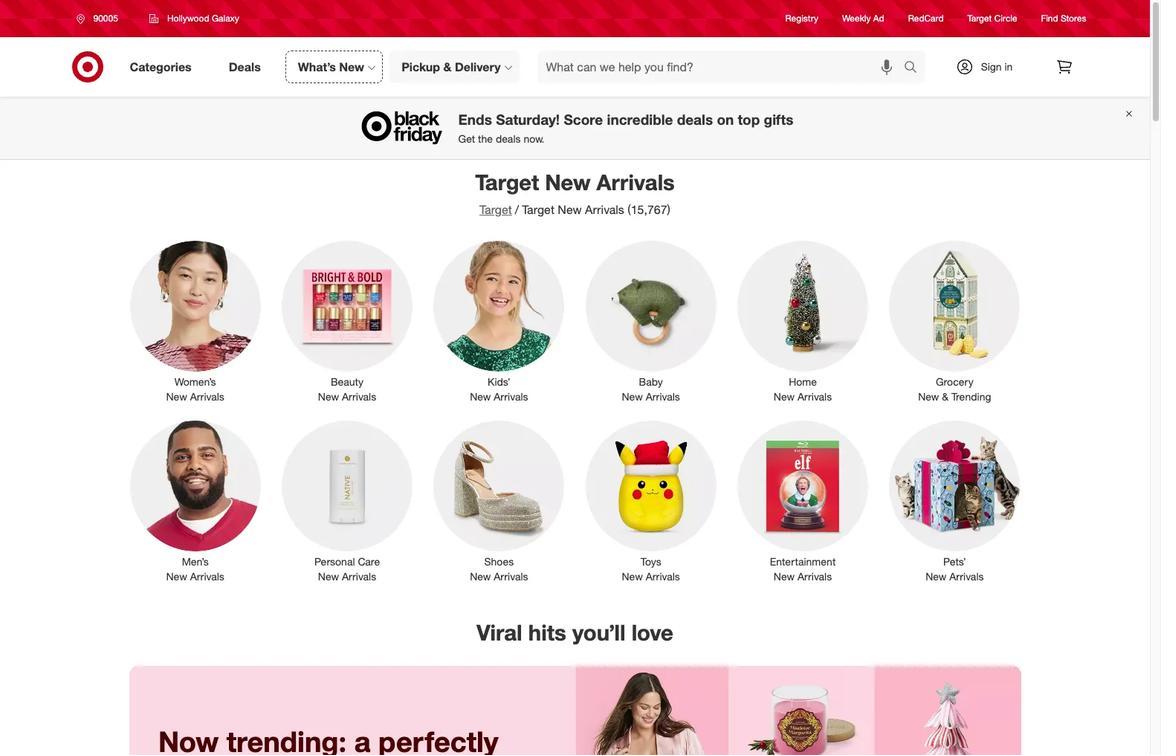 Task type: vqa. For each thing, say whether or not it's contained in the screenshot.


Task type: locate. For each thing, give the bounding box(es) containing it.
arrivals inside women's new arrivals
[[190, 390, 224, 403]]

arrivals inside home new arrivals
[[798, 390, 832, 403]]

new down pets'
[[926, 570, 947, 583]]

categories link
[[117, 51, 210, 83]]

arrivals for beauty
[[342, 390, 376, 403]]

beauty new arrivals
[[318, 376, 376, 403]]

target circle
[[968, 13, 1018, 24]]

new down home
[[774, 390, 795, 403]]

new inside shoes new arrivals
[[470, 570, 491, 583]]

0 vertical spatial &
[[444, 59, 452, 74]]

new inside toys new arrivals
[[622, 570, 643, 583]]

shoes
[[484, 556, 514, 568]]

arrivals for pets'
[[950, 570, 984, 583]]

new
[[339, 59, 365, 74], [545, 169, 591, 196], [558, 202, 582, 217], [166, 390, 187, 403], [318, 390, 339, 403], [470, 390, 491, 403], [622, 390, 643, 403], [774, 390, 795, 403], [919, 390, 940, 403], [166, 570, 187, 583], [318, 570, 339, 583], [470, 570, 491, 583], [622, 570, 643, 583], [774, 570, 795, 583], [926, 570, 947, 583]]

arrivals down care
[[342, 570, 376, 583]]

new right /
[[558, 202, 582, 217]]

arrivals down beauty
[[342, 390, 376, 403]]

new inside pets' new arrivals
[[926, 570, 947, 583]]

arrivals inside shoes new arrivals
[[494, 570, 528, 583]]

new inside women's new arrivals
[[166, 390, 187, 403]]

sign
[[981, 60, 1002, 73]]

arrivals down home
[[798, 390, 832, 403]]

new inside 'link'
[[339, 59, 365, 74]]

target new arrivals target / target new arrivals (15,767)
[[475, 169, 675, 217]]

1 horizontal spatial &
[[942, 390, 949, 403]]

weekly
[[843, 13, 871, 24]]

0 horizontal spatial deals
[[496, 132, 521, 145]]

arrivals for toys
[[646, 570, 680, 583]]

deals left the "on"
[[677, 111, 713, 128]]

& right pickup
[[444, 59, 452, 74]]

0 vertical spatial deals
[[677, 111, 713, 128]]

1 vertical spatial deals
[[496, 132, 521, 145]]

arrivals down "toys"
[[646, 570, 680, 583]]

&
[[444, 59, 452, 74], [942, 390, 949, 403]]

arrivals down men's
[[190, 570, 224, 583]]

arrivals inside baby new arrivals
[[646, 390, 680, 403]]

arrivals
[[597, 169, 675, 196], [585, 202, 625, 217], [190, 390, 224, 403], [342, 390, 376, 403], [494, 390, 528, 403], [646, 390, 680, 403], [798, 390, 832, 403], [190, 570, 224, 583], [342, 570, 376, 583], [494, 570, 528, 583], [646, 570, 680, 583], [798, 570, 832, 583], [950, 570, 984, 583]]

new for beauty
[[318, 390, 339, 403]]

love
[[632, 619, 674, 646]]

new for toys
[[622, 570, 643, 583]]

score
[[564, 111, 603, 128]]

delivery
[[455, 59, 501, 74]]

men's
[[182, 556, 209, 568]]

pickup & delivery link
[[389, 51, 519, 83]]

target right /
[[522, 202, 555, 217]]

new for home
[[774, 390, 795, 403]]

new down shoes
[[470, 570, 491, 583]]

(15,767)
[[628, 202, 671, 217]]

weekly ad link
[[843, 12, 885, 25]]

new down beauty
[[318, 390, 339, 403]]

new inside "entertainment new arrivals"
[[774, 570, 795, 583]]

ends saturday! score incredible deals on top gifts get the deals now.
[[458, 111, 794, 145]]

new right what's
[[339, 59, 365, 74]]

redcard
[[909, 13, 944, 24]]

new down baby
[[622, 390, 643, 403]]

arrivals down kids'
[[494, 390, 528, 403]]

care
[[358, 556, 380, 568]]

new inside baby new arrivals
[[622, 390, 643, 403]]

galaxy
[[212, 13, 239, 24]]

new inside beauty new arrivals
[[318, 390, 339, 403]]

what's new
[[298, 59, 365, 74]]

arrivals up (15,767)
[[597, 169, 675, 196]]

arrivals for women's
[[190, 390, 224, 403]]

new down men's
[[166, 570, 187, 583]]

ends
[[458, 111, 492, 128]]

arrivals down baby
[[646, 390, 680, 403]]

hollywood
[[167, 13, 209, 24]]

men's new arrivals
[[166, 556, 224, 583]]

new down kids'
[[470, 390, 491, 403]]

pets'
[[944, 556, 966, 568]]

new inside grocery new & trending
[[919, 390, 940, 403]]

arrivals down shoes
[[494, 570, 528, 583]]

arrivals down women's
[[190, 390, 224, 403]]

new for pets'
[[926, 570, 947, 583]]

1 vertical spatial &
[[942, 390, 949, 403]]

arrivals inside 'personal care new arrivals'
[[342, 570, 376, 583]]

target
[[968, 13, 992, 24], [475, 169, 539, 196], [480, 202, 512, 217], [522, 202, 555, 217]]

now.
[[524, 132, 545, 145]]

new down "toys"
[[622, 570, 643, 583]]

arrivals down entertainment
[[798, 570, 832, 583]]

arrivals inside beauty new arrivals
[[342, 390, 376, 403]]

new down personal
[[318, 570, 339, 583]]

weekly ad
[[843, 13, 885, 24]]

new for shoes
[[470, 570, 491, 583]]

circle
[[995, 13, 1018, 24]]

deals
[[677, 111, 713, 128], [496, 132, 521, 145]]

deals link
[[216, 51, 279, 83]]

arrivals inside kids' new arrivals
[[494, 390, 528, 403]]

new inside home new arrivals
[[774, 390, 795, 403]]

arrivals inside the 'men's new arrivals'
[[190, 570, 224, 583]]

viral
[[477, 619, 523, 646]]

new down score
[[545, 169, 591, 196]]

new inside the 'men's new arrivals'
[[166, 570, 187, 583]]

arrivals inside "entertainment new arrivals"
[[798, 570, 832, 583]]

sign in link
[[943, 51, 1036, 83]]

target circle link
[[968, 12, 1018, 25]]

categories
[[130, 59, 192, 74]]

toys
[[641, 556, 662, 568]]

women's
[[175, 376, 216, 388]]

target left circle
[[968, 13, 992, 24]]

kids'
[[488, 376, 511, 388]]

new down women's
[[166, 390, 187, 403]]

new inside kids' new arrivals
[[470, 390, 491, 403]]

1 horizontal spatial deals
[[677, 111, 713, 128]]

new for kids'
[[470, 390, 491, 403]]

search
[[897, 61, 933, 76]]

hits
[[529, 619, 567, 646]]

0 horizontal spatial &
[[444, 59, 452, 74]]

& down grocery on the right
[[942, 390, 949, 403]]

new for baby
[[622, 390, 643, 403]]

arrivals inside toys new arrivals
[[646, 570, 680, 583]]

home
[[789, 376, 817, 388]]

get
[[458, 132, 475, 145]]

gifts
[[764, 111, 794, 128]]

arrivals inside pets' new arrivals
[[950, 570, 984, 583]]

new down grocery on the right
[[919, 390, 940, 403]]

deals right the
[[496, 132, 521, 145]]

arrivals down pets'
[[950, 570, 984, 583]]

new down entertainment
[[774, 570, 795, 583]]



Task type: describe. For each thing, give the bounding box(es) containing it.
arrivals for kids'
[[494, 390, 528, 403]]

search button
[[897, 51, 933, 86]]

new for what's
[[339, 59, 365, 74]]

redcard link
[[909, 12, 944, 25]]

in
[[1005, 60, 1013, 73]]

top
[[738, 111, 760, 128]]

you'll
[[573, 619, 626, 646]]

pickup
[[402, 59, 440, 74]]

arrivals left (15,767)
[[585, 202, 625, 217]]

on
[[717, 111, 734, 128]]

shoes new arrivals
[[470, 556, 528, 583]]

grocery
[[936, 376, 974, 388]]

grocery new & trending
[[919, 376, 992, 403]]

find stores link
[[1042, 12, 1087, 25]]

deals
[[229, 59, 261, 74]]

target left /
[[480, 202, 512, 217]]

home new arrivals
[[774, 376, 832, 403]]

personal
[[315, 556, 355, 568]]

sign in
[[981, 60, 1013, 73]]

toys new arrivals
[[622, 556, 680, 583]]

arrivals for baby
[[646, 390, 680, 403]]

beauty
[[331, 376, 364, 388]]

incredible
[[607, 111, 673, 128]]

personal care new arrivals
[[315, 556, 380, 583]]

arrivals for entertainment
[[798, 570, 832, 583]]

entertainment
[[770, 556, 836, 568]]

find
[[1042, 13, 1059, 24]]

pickup & delivery
[[402, 59, 501, 74]]

ad
[[874, 13, 885, 24]]

what's new link
[[285, 51, 383, 83]]

new for women's
[[166, 390, 187, 403]]

90005
[[93, 13, 118, 24]]

new for grocery
[[919, 390, 940, 403]]

hollywood galaxy
[[167, 13, 239, 24]]

baby new arrivals
[[622, 376, 680, 403]]

saturday!
[[496, 111, 560, 128]]

& inside grocery new & trending
[[942, 390, 949, 403]]

new for target
[[545, 169, 591, 196]]

registry link
[[786, 12, 819, 25]]

new for men's
[[166, 570, 187, 583]]

new inside 'personal care new arrivals'
[[318, 570, 339, 583]]

registry
[[786, 13, 819, 24]]

pets' new arrivals
[[926, 556, 984, 583]]

arrivals for home
[[798, 390, 832, 403]]

stores
[[1061, 13, 1087, 24]]

kids' new arrivals
[[470, 376, 528, 403]]

/
[[515, 202, 519, 217]]

the
[[478, 132, 493, 145]]

find stores
[[1042, 13, 1087, 24]]

target up /
[[475, 169, 539, 196]]

arrivals for men's
[[190, 570, 224, 583]]

viral hits you'll love
[[477, 619, 674, 646]]

arrivals for target
[[597, 169, 675, 196]]

arrivals for shoes
[[494, 570, 528, 583]]

entertainment new arrivals
[[770, 556, 836, 583]]

What can we help you find? suggestions appear below search field
[[537, 51, 908, 83]]

90005 button
[[67, 5, 134, 32]]

baby
[[639, 376, 663, 388]]

what's
[[298, 59, 336, 74]]

women's new arrivals
[[166, 376, 224, 403]]

new for entertainment
[[774, 570, 795, 583]]

hollywood galaxy button
[[140, 5, 249, 32]]

trending
[[952, 390, 992, 403]]

target link
[[480, 202, 512, 217]]



